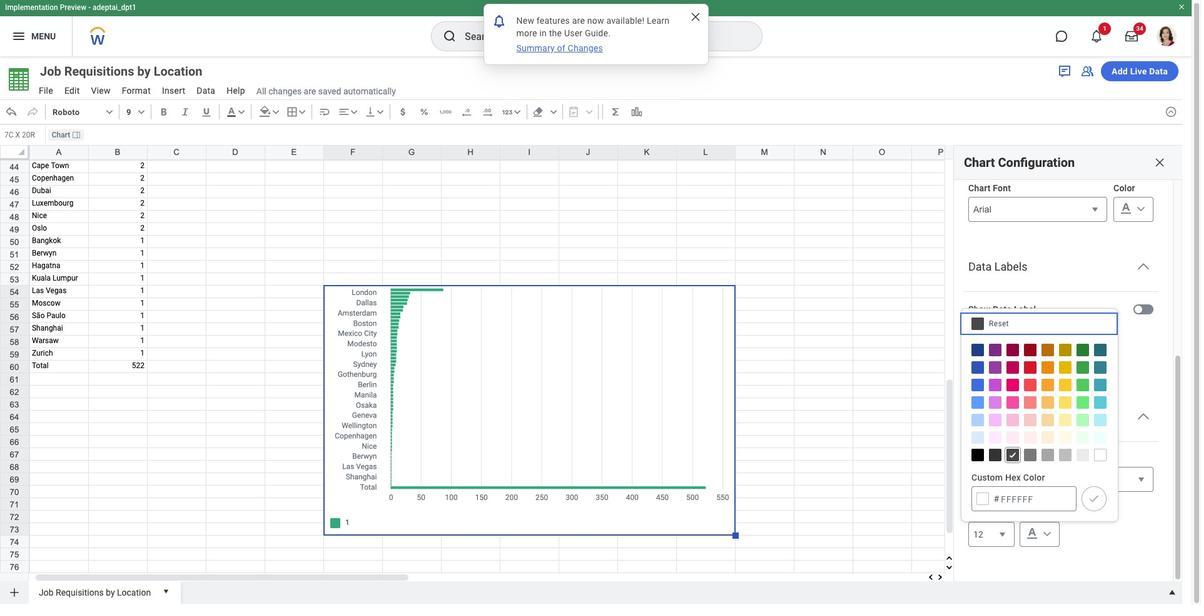 Task type: locate. For each thing, give the bounding box(es) containing it.
adeptai_dpt1
[[93, 3, 136, 12]]

#
[[995, 493, 1000, 505]]

1 12 button from the top
[[969, 347, 1015, 372]]

1 vertical spatial location
[[117, 588, 151, 598]]

are inside new features are now available! learn more in the user guide. summary of changes
[[573, 16, 585, 26]]

font size down reset
[[969, 334, 1007, 344]]

1 vertical spatial font
[[969, 334, 987, 344]]

undo l image
[[5, 106, 18, 118]]

chevron up circle image
[[1166, 106, 1178, 118]]

implementation preview -   adeptai_dpt1
[[5, 3, 136, 12]]

toolbar container region
[[0, 100, 1161, 125]]

job up file
[[40, 64, 61, 79]]

justify image
[[11, 29, 26, 44]]

1 button
[[1084, 23, 1112, 50]]

font
[[994, 183, 1012, 193], [969, 334, 987, 344], [969, 509, 987, 519]]

2 job requisitions by location button from the top
[[34, 582, 156, 602]]

font size
[[969, 334, 1007, 344], [969, 509, 1007, 519]]

1 vertical spatial text color image
[[1025, 352, 1040, 367]]

1 size from the top
[[989, 334, 1007, 344]]

data left labels
[[969, 260, 992, 274]]

34 button
[[1119, 23, 1147, 50]]

color
[[1114, 183, 1136, 193], [1020, 334, 1042, 344], [1024, 473, 1046, 483], [1020, 509, 1042, 519]]

job right add footer ws icon at the bottom of page
[[39, 588, 54, 598]]

border all image
[[286, 106, 298, 118]]

add live data
[[1112, 66, 1169, 76]]

dialog containing new features are now available! learn more in the user guide.
[[484, 4, 709, 65]]

0 vertical spatial font
[[994, 183, 1012, 193]]

chart for chart
[[52, 131, 70, 140]]

edit
[[64, 86, 80, 96]]

0 horizontal spatial by
[[106, 588, 115, 598]]

chevron down small image
[[135, 106, 148, 118], [270, 106, 282, 118], [348, 106, 360, 118], [374, 106, 387, 118], [511, 106, 524, 118], [1134, 201, 1149, 216], [1040, 352, 1055, 367]]

chart inside "tab content" element
[[969, 183, 991, 193]]

job requisitions by location
[[40, 64, 203, 79], [39, 588, 151, 598]]

all changes are saved automatically
[[257, 86, 396, 96]]

1 vertical spatial job requisitions by location button
[[34, 582, 156, 602]]

2 font size from the top
[[969, 509, 1007, 519]]

by up menus menu bar
[[137, 64, 151, 79]]

chart font
[[969, 183, 1012, 193]]

1 12 from the top
[[974, 355, 984, 365]]

chart configuration
[[965, 155, 1076, 170]]

location
[[154, 64, 203, 79], [117, 588, 151, 598]]

data
[[1150, 66, 1169, 76], [197, 86, 215, 96], [969, 260, 992, 274], [994, 305, 1012, 315]]

arial
[[974, 205, 992, 215]]

font for legend
[[969, 509, 987, 519]]

notifications large image
[[1091, 30, 1104, 43]]

1 vertical spatial 12
[[974, 530, 984, 540]]

implementation
[[5, 3, 58, 12]]

are
[[573, 16, 585, 26], [304, 86, 316, 96]]

0 vertical spatial by
[[137, 64, 151, 79]]

are up user
[[573, 16, 585, 26]]

2 vertical spatial font
[[969, 509, 987, 519]]

by
[[137, 64, 151, 79], [106, 588, 115, 598]]

34
[[1137, 25, 1144, 32]]

chevron down small image down custom hex color text field
[[1040, 527, 1055, 542]]

job
[[40, 64, 61, 79], [39, 588, 54, 598]]

chart up 'arial'
[[969, 183, 991, 193]]

Custom Hex Color text field
[[972, 487, 1077, 512]]

2 chevron up image from the top
[[1137, 410, 1152, 425]]

font size for legend
[[969, 509, 1007, 519]]

0 vertical spatial font size
[[969, 334, 1007, 344]]

bottom button
[[969, 468, 1154, 493]]

size down reset
[[989, 334, 1007, 344]]

check small image
[[1006, 448, 1021, 463]]

chevron down small image left 9
[[103, 106, 116, 118]]

requisitions
[[64, 64, 134, 79], [56, 588, 104, 598]]

1 vertical spatial are
[[304, 86, 316, 96]]

text color image
[[1119, 201, 1134, 216], [1025, 352, 1040, 367], [1025, 527, 1040, 542]]

by left caret down small icon
[[106, 588, 115, 598]]

more
[[517, 28, 538, 38]]

chevron up image inside data labels dropdown button
[[1137, 260, 1152, 275]]

hex
[[1006, 473, 1022, 483]]

insert
[[162, 86, 185, 96]]

saved
[[318, 86, 341, 96]]

size down # at right
[[989, 509, 1007, 519]]

size for data labels
[[989, 334, 1007, 344]]

chevron down small image inside 9 'popup button'
[[135, 106, 148, 118]]

bottom
[[974, 475, 1004, 485]]

12 button
[[969, 347, 1015, 372], [969, 523, 1015, 548]]

chart down roboto
[[52, 131, 70, 140]]

data right live
[[1150, 66, 1169, 76]]

font down show
[[969, 334, 987, 344]]

9 button
[[122, 102, 148, 122]]

align left image
[[338, 106, 350, 118]]

chevron up image
[[1137, 260, 1152, 275], [1137, 410, 1152, 425]]

size
[[989, 334, 1007, 344], [989, 509, 1007, 519]]

data labels
[[969, 260, 1028, 274]]

0 vertical spatial are
[[573, 16, 585, 26]]

0 vertical spatial job requisitions by location button
[[34, 63, 225, 80]]

location up insert
[[154, 64, 203, 79]]

12
[[974, 355, 984, 365], [974, 530, 984, 540]]

chart button
[[48, 130, 84, 141]]

data inside data labels dropdown button
[[969, 260, 992, 274]]

chevron down small image
[[103, 106, 116, 118], [235, 106, 248, 118], [296, 106, 308, 118], [548, 106, 560, 118], [1040, 527, 1055, 542]]

0 horizontal spatial location
[[117, 588, 151, 598]]

0 vertical spatial chevron up image
[[1137, 260, 1152, 275]]

2 vertical spatial text color image
[[1025, 527, 1040, 542]]

12 down show
[[974, 355, 984, 365]]

job requisitions by location button
[[34, 63, 225, 80], [34, 582, 156, 602]]

font size for data labels
[[969, 334, 1007, 344]]

1 chevron up image from the top
[[1137, 260, 1152, 275]]

1 vertical spatial font size
[[969, 509, 1007, 519]]

media classroom image
[[1080, 64, 1096, 79]]

reset button
[[962, 314, 1117, 334]]

dialog
[[484, 4, 709, 65]]

0 vertical spatial 12 button
[[969, 347, 1015, 372]]

custom
[[972, 473, 1004, 483]]

0 vertical spatial location
[[154, 64, 203, 79]]

are for changes
[[304, 86, 316, 96]]

are inside button
[[304, 86, 316, 96]]

1 vertical spatial chart
[[965, 155, 996, 170]]

new features are now available! learn more in the user guide. summary of changes
[[517, 16, 672, 53]]

12 down bottom
[[974, 530, 984, 540]]

chevron down small image for the "align left" image
[[348, 106, 360, 118]]

font for data labels
[[969, 334, 987, 344]]

1 vertical spatial 12 button
[[969, 523, 1015, 548]]

x image
[[690, 11, 702, 23]]

font down chart configuration on the right of page
[[994, 183, 1012, 193]]

numbers image
[[501, 106, 514, 118]]

chevron up image inside legend dropdown button
[[1137, 410, 1152, 425]]

show
[[969, 305, 991, 315]]

1 font size from the top
[[969, 334, 1007, 344]]

0 vertical spatial 12
[[974, 355, 984, 365]]

are for features
[[573, 16, 585, 26]]

chart inside button
[[52, 131, 70, 140]]

eraser image
[[532, 106, 544, 118]]

preview
[[60, 3, 86, 12]]

chart
[[52, 131, 70, 140], [965, 155, 996, 170], [969, 183, 991, 193]]

2 12 from the top
[[974, 530, 984, 540]]

12 button down # at right
[[969, 523, 1015, 548]]

2 size from the top
[[989, 509, 1007, 519]]

are left saved
[[304, 86, 316, 96]]

chart image
[[631, 106, 643, 118]]

location left caret down small icon
[[117, 588, 151, 598]]

view
[[91, 86, 111, 96]]

legend
[[969, 411, 1006, 424]]

1
[[1104, 25, 1107, 32]]

data up underline icon
[[197, 86, 215, 96]]

2 vertical spatial chart
[[969, 183, 991, 193]]

chart up chart font
[[965, 155, 996, 170]]

grid
[[0, 0, 1202, 597]]

labels
[[995, 260, 1028, 274]]

chevron down small image right eraser icon
[[548, 106, 560, 118]]

12 button down reset
[[969, 347, 1015, 372]]

of
[[557, 43, 566, 53]]

font size down # at right
[[969, 509, 1007, 519]]

reset
[[990, 320, 1010, 329]]

1 vertical spatial chevron up image
[[1137, 410, 1152, 425]]

dollar sign image
[[397, 106, 409, 118]]

menu button
[[0, 16, 72, 56]]

font down bottom
[[969, 509, 987, 519]]

chevron down small image inside roboto popup button
[[103, 106, 116, 118]]

arial button
[[969, 197, 1108, 222]]

0 vertical spatial size
[[989, 334, 1007, 344]]

0 vertical spatial chart
[[52, 131, 70, 140]]

1 vertical spatial requisitions
[[56, 588, 104, 598]]

1 vertical spatial size
[[989, 509, 1007, 519]]

features
[[537, 16, 570, 26]]

None text field
[[1, 126, 45, 144]]

the
[[549, 28, 562, 38]]

autosum image
[[610, 106, 622, 118]]

x image
[[1154, 157, 1167, 169]]

guide.
[[585, 28, 611, 38]]

add footer ws image
[[8, 587, 21, 600]]

now
[[588, 16, 605, 26]]

0 vertical spatial text color image
[[1119, 201, 1134, 216]]

0 horizontal spatial are
[[304, 86, 316, 96]]

add zero image
[[482, 106, 494, 118]]

in
[[540, 28, 547, 38]]

underline image
[[200, 106, 213, 118]]

1 horizontal spatial are
[[573, 16, 585, 26]]

0 vertical spatial job requisitions by location
[[40, 64, 203, 79]]



Task type: describe. For each thing, give the bounding box(es) containing it.
all changes are saved automatically button
[[252, 86, 396, 97]]

roboto
[[53, 107, 80, 117]]

profile logan mcneil image
[[1157, 26, 1178, 49]]

label
[[1015, 305, 1037, 315]]

menus menu bar
[[33, 82, 252, 101]]

notifications image
[[492, 13, 507, 28]]

data up reset
[[994, 305, 1012, 315]]

1 vertical spatial job
[[39, 588, 54, 598]]

chevron up image for data labels
[[1137, 260, 1152, 275]]

menu
[[31, 31, 56, 41]]

user
[[565, 28, 583, 38]]

format
[[122, 86, 151, 96]]

show data label
[[969, 305, 1037, 315]]

summary of changes link
[[516, 42, 605, 54]]

caret down small image
[[160, 586, 172, 598]]

configuration
[[999, 155, 1076, 170]]

chevron down small image for numbers image
[[511, 106, 524, 118]]

help
[[227, 86, 245, 96]]

chart for chart configuration
[[965, 155, 996, 170]]

-
[[88, 3, 91, 12]]

chevron down small image for the middle text color icon
[[1040, 352, 1055, 367]]

1 horizontal spatial by
[[137, 64, 151, 79]]

add live data button
[[1102, 61, 1179, 81]]

data inside menus menu bar
[[197, 86, 215, 96]]

check image
[[1089, 493, 1101, 506]]

caret up image
[[1167, 587, 1179, 600]]

2 12 button from the top
[[969, 523, 1015, 548]]

changes
[[269, 86, 302, 96]]

chevron down small image for text color icon associated with chart font
[[1134, 201, 1149, 216]]

menu banner
[[0, 0, 1193, 56]]

align bottom image
[[364, 106, 377, 118]]

bold image
[[158, 106, 170, 118]]

1 horizontal spatial location
[[154, 64, 203, 79]]

summary
[[517, 43, 555, 53]]

roboto button
[[48, 102, 116, 122]]

live
[[1131, 66, 1148, 76]]

size for legend
[[989, 509, 1007, 519]]

search image
[[443, 29, 458, 44]]

add
[[1112, 66, 1129, 76]]

9
[[126, 107, 131, 117]]

chevron down small image for align bottom image
[[374, 106, 387, 118]]

1 job requisitions by location button from the top
[[34, 63, 225, 80]]

data inside add live data button
[[1150, 66, 1169, 76]]

all
[[257, 86, 267, 96]]

chevron down small image left text wrap image
[[296, 106, 308, 118]]

custom hex color
[[972, 473, 1046, 483]]

percentage image
[[418, 106, 431, 118]]

italics image
[[179, 106, 191, 118]]

position
[[969, 454, 1003, 464]]

close environment banner image
[[1179, 3, 1186, 11]]

legend button
[[964, 403, 1159, 442]]

text color image for chart font
[[1119, 201, 1134, 216]]

tab content element
[[955, 8, 1174, 582]]

1 vertical spatial by
[[106, 588, 115, 598]]

chevron up image for legend
[[1137, 410, 1152, 425]]

text wrap image
[[318, 106, 331, 118]]

thousands comma image
[[439, 106, 452, 118]]

data labels button
[[964, 252, 1159, 292]]

inbox large image
[[1126, 30, 1139, 43]]

file
[[39, 86, 53, 96]]

text color image for font size
[[1025, 527, 1040, 542]]

available!
[[607, 16, 645, 26]]

0 vertical spatial requisitions
[[64, 64, 134, 79]]

1 vertical spatial job requisitions by location
[[39, 588, 151, 598]]

changes
[[568, 43, 603, 53]]

activity stream image
[[1058, 64, 1073, 79]]

new
[[517, 16, 535, 26]]

chevron down small image down help
[[235, 106, 248, 118]]

0 vertical spatial job
[[40, 64, 61, 79]]

learn
[[647, 16, 670, 26]]

remove zero image
[[461, 106, 473, 118]]

automatically
[[344, 86, 396, 96]]

Search Workday  search field
[[465, 23, 737, 50]]

chart for chart font
[[969, 183, 991, 193]]



Task type: vqa. For each thing, say whether or not it's contained in the screenshot.
inbox image
no



